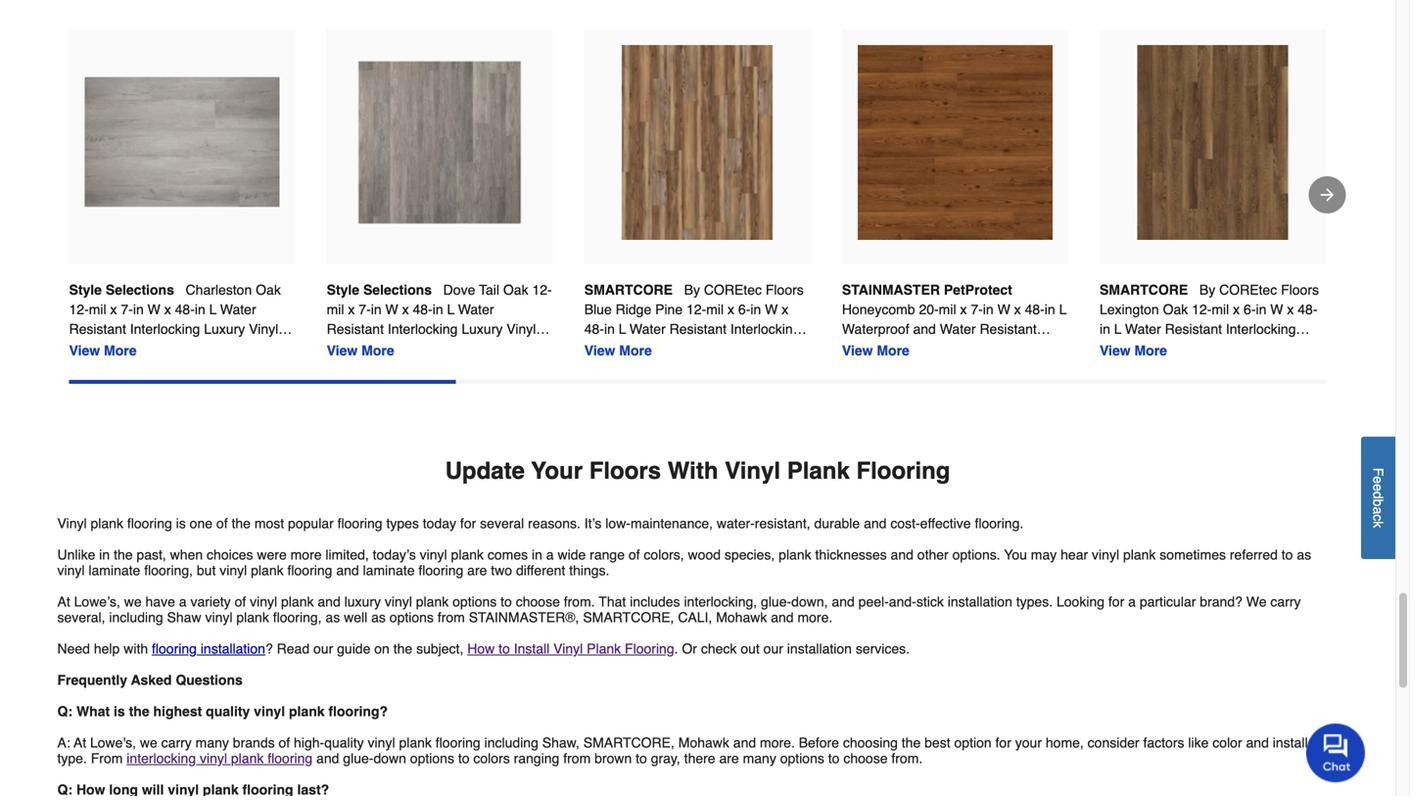Task type: describe. For each thing, give the bounding box(es) containing it.
1 vertical spatial are
[[719, 751, 739, 767]]

vinyl up "lowe's,"
[[57, 563, 85, 578]]

you
[[1004, 547, 1027, 563]]

maintenance,
[[631, 516, 713, 531]]

9 x from the left
[[1233, 302, 1240, 317]]

and down flooring?
[[316, 751, 339, 767]]

smartcore, inside at lowe's, we have a variety of vinyl plank and luxury vinyl plank options to choose from. that includes interlocking, glue-down, and peel-and-stick installation types. looking for a particular brand? we carry several, including shaw vinyl plank flooring, as well as options from stainmaster®, smartcore, cali, mohawk and more.
[[583, 610, 674, 625]]

oak inside dove tail oak 12- mil x 7-in w x 48-in l water resistant interlocking luxury vinyl plank flooring (23.21-sq ft/ carton)
[[503, 282, 529, 298]]

options down two
[[453, 594, 497, 610]]

7- for dove tail oak 12- mil x 7-in w x 48-in l water resistant interlocking luxury vinyl plank flooring (23.21-sq ft/ carton)
[[359, 302, 371, 317]]

most
[[254, 516, 284, 531]]

floors for update your floors with vinyl plank flooring
[[589, 457, 661, 484]]

how to install vinyl plank flooring link
[[467, 641, 675, 657]]

to right how
[[499, 641, 510, 657]]

dove
[[443, 282, 475, 298]]

with
[[668, 457, 718, 484]]

luxury inside by coretec floors blue ridge pine 12-mil x 6-in w x 48-in l water resistant interlocking luxury vinyl plank flooring (15.76- sq ft/ carton)
[[585, 341, 626, 357]]

2 x from the left
[[164, 302, 171, 317]]

vinyl inside by coretec floors lexington oak 12-mil x 6-in w x 48- in l water resistant interlocking luxury vinyl plank flooring (15.76- sq ft/ carton)
[[1145, 341, 1174, 357]]

view more button for charleston oak 12-mil x 7-in w x 48-in l water resistant interlocking luxury vinyl plank flooring (23.21-sq ft/ carton)
[[69, 341, 137, 361]]

check
[[701, 641, 737, 657]]

thicknesses
[[815, 547, 887, 563]]

but
[[197, 563, 216, 578]]

with
[[124, 641, 148, 657]]

need
[[57, 641, 90, 657]]

(23.21- inside charleston oak 12-mil x 7-in w x 48-in l water resistant interlocking luxury vinyl plank flooring (23.21-sq ft/ carton)
[[161, 341, 204, 357]]

many inside a: at lowe's, we carry many brands of high-quality vinyl plank flooring including shaw, smartcore, mohawk and more. before choosing the best option for your home, consider factors like color and installation type. from
[[196, 735, 229, 751]]

interlocking inside by coretec floors blue ridge pine 12-mil x 6-in w x 48-in l water resistant interlocking luxury vinyl plank flooring (15.76- sq ft/ carton)
[[731, 321, 801, 337]]

the left most
[[232, 516, 251, 531]]

oak inside by coretec floors lexington oak 12-mil x 6-in w x 48- in l water resistant interlocking luxury vinyl plank flooring (15.76- sq ft/ carton)
[[1163, 302, 1188, 317]]

plank left two
[[451, 547, 484, 563]]

48- inside dove tail oak 12- mil x 7-in w x 48-in l water resistant interlocking luxury vinyl plank flooring (23.21-sq ft/ carton)
[[413, 302, 433, 317]]

of right one
[[216, 516, 228, 531]]

and right interlocking,
[[771, 610, 794, 625]]

b
[[1371, 499, 1387, 507]]

l inside stainmaster petprotect honeycomb 20-mil x 7-in w x 48-in l waterproof and water resistant interlocking luxury vinyl plank flooring (18.57-sq ft/ carton)
[[1059, 302, 1067, 317]]

vinyl plank flooring is one of the most popular flooring types today for several reasons. it's low-maintenance, water-resistant, durable and cost-effective flooring.
[[57, 516, 1024, 531]]

tail
[[479, 282, 500, 298]]

how
[[467, 641, 495, 657]]

from
[[91, 751, 123, 767]]

flooring inside by coretec floors lexington oak 12-mil x 6-in w x 48- in l water resistant interlocking luxury vinyl plank flooring (15.76- sq ft/ carton)
[[1216, 341, 1266, 357]]

high-
[[294, 735, 324, 751]]

sometimes
[[1160, 547, 1226, 563]]

to left colors
[[458, 751, 470, 767]]

w inside dove tail oak 12- mil x 7-in w x 48-in l water resistant interlocking luxury vinyl plank flooring (23.21-sq ft/ carton)
[[385, 302, 398, 317]]

1 . from the left
[[675, 641, 678, 657]]

more for by coretec floors lexington oak 12-mil x 6-in w x 48- in l water resistant interlocking luxury vinyl plank flooring (15.76- sq ft/ carton)
[[1135, 343, 1168, 359]]

ft/ inside stainmaster petprotect honeycomb 20-mil x 7-in w x 48-in l waterproof and water resistant interlocking luxury vinyl plank flooring (18.57-sq ft/ carton)
[[957, 361, 969, 376]]

more for dove tail oak 12- mil x 7-in w x 48-in l water resistant interlocking luxury vinyl plank flooring (23.21-sq ft/ carton)
[[362, 343, 394, 359]]

brand?
[[1200, 594, 1243, 610]]

consider
[[1088, 735, 1140, 751]]

mil inside dove tail oak 12- mil x 7-in w x 48-in l water resistant interlocking luxury vinyl plank flooring (23.21-sq ft/ carton)
[[327, 302, 344, 317]]

species,
[[725, 547, 775, 563]]

vinyl up ? at bottom left
[[250, 594, 277, 610]]

options left "choosing"
[[780, 751, 825, 767]]

w inside by coretec floors lexington oak 12-mil x 6-in w x 48- in l water resistant interlocking luxury vinyl plank flooring (15.76- sq ft/ carton)
[[1271, 302, 1284, 317]]

?
[[265, 641, 273, 657]]

plank inside a: at lowe's, we carry many brands of high-quality vinyl plank flooring including shaw, smartcore, mohawk and more. before choosing the best option for your home, consider factors like color and installation type. from
[[399, 735, 432, 751]]

more for charleston oak 12-mil x 7-in w x 48-in l water resistant interlocking luxury vinyl plank flooring (23.21-sq ft/ carton)
[[104, 343, 137, 359]]

plank left more
[[251, 563, 284, 578]]

vinyl inside a: at lowe's, we carry many brands of high-quality vinyl plank flooring including shaw, smartcore, mohawk and more. before choosing the best option for your home, consider factors like color and installation type. from
[[368, 735, 395, 751]]

luxury inside dove tail oak 12- mil x 7-in w x 48-in l water resistant interlocking luxury vinyl plank flooring (23.21-sq ft/ carton)
[[462, 321, 503, 337]]

of inside a: at lowe's, we carry many brands of high-quality vinyl plank flooring including shaw, smartcore, mohawk and more. before choosing the best option for your home, consider factors like color and installation type. from
[[279, 735, 290, 751]]

12- inside by coretec floors blue ridge pine 12-mil x 6-in w x 48-in l water resistant interlocking luxury vinyl plank flooring (15.76- sq ft/ carton)
[[687, 302, 707, 317]]

48- inside charleston oak 12-mil x 7-in w x 48-in l water resistant interlocking luxury vinyl plank flooring (23.21-sq ft/ carton)
[[175, 302, 195, 317]]

sq inside by coretec floors lexington oak 12-mil x 6-in w x 48- in l water resistant interlocking luxury vinyl plank flooring (15.76- sq ft/ carton)
[[1100, 361, 1114, 376]]

installation inside a: at lowe's, we carry many brands of high-quality vinyl plank flooring including shaw, smartcore, mohawk and more. before choosing the best option for your home, consider factors like color and installation type. from
[[1273, 735, 1338, 751]]

flooring up past,
[[127, 516, 172, 531]]

questions
[[176, 672, 243, 688]]

update
[[445, 457, 525, 484]]

things.
[[569, 563, 610, 578]]

to inside at lowe's, we have a variety of vinyl plank and luxury vinyl plank options to choose from. that includes interlocking, glue-down, and peel-and-stick installation types. looking for a particular brand? we carry several, including shaw vinyl plank flooring, as well as options from stainmaster®, smartcore, cali, mohawk and more.
[[501, 594, 512, 610]]

1 our from the left
[[313, 641, 333, 657]]

petprotect
[[944, 282, 1013, 298]]

more
[[291, 547, 322, 563]]

a: at lowe's, we carry many brands of high-quality vinyl plank flooring including shaw, smartcore, mohawk and more. before choosing the best option for your home, consider factors like color and installation type. from
[[57, 735, 1338, 767]]

were
[[257, 547, 287, 563]]

plank inside by coretec floors lexington oak 12-mil x 6-in w x 48- in l water resistant interlocking luxury vinyl plank flooring (15.76- sq ft/ carton)
[[1178, 341, 1213, 357]]

your
[[1016, 735, 1042, 751]]

past,
[[137, 547, 166, 563]]

options up subject,
[[390, 610, 434, 625]]

asked
[[131, 672, 172, 688]]

by for mil
[[1200, 282, 1216, 298]]

flooring right were
[[287, 563, 332, 578]]

c
[[1371, 514, 1387, 521]]

by coretec floors lexington oak 12-mil x 6-in w x 48-in l water resistant interlocking luxury vinyl plank flooring (15.76-sq ft/ carton) image
[[1116, 45, 1311, 240]]

3 x from the left
[[348, 302, 355, 317]]

carton) inside dove tail oak 12- mil x 7-in w x 48-in l water resistant interlocking luxury vinyl plank flooring (23.21-sq ft/ carton)
[[495, 341, 541, 357]]

interlocking,
[[684, 594, 757, 610]]

choices
[[207, 547, 253, 563]]

flooring down q: what is the highest quality vinyl plank flooring?
[[268, 751, 313, 767]]

d
[[1371, 491, 1387, 499]]

plank up ? at bottom left
[[236, 610, 269, 625]]

wide
[[558, 547, 586, 563]]

style for dove tail oak 12- mil x 7-in w x 48-in l water resistant interlocking luxury vinyl plank flooring (23.21-sq ft/ carton)
[[327, 282, 360, 298]]

l inside dove tail oak 12- mil x 7-in w x 48-in l water resistant interlocking luxury vinyl plank flooring (23.21-sq ft/ carton)
[[447, 302, 455, 317]]

mohawk inside a: at lowe's, we carry many brands of high-quality vinyl plank flooring including shaw, smartcore, mohawk and more. before choosing the best option for your home, consider factors like color and installation type. from
[[679, 735, 730, 751]]

carton) inside by coretec floors blue ridge pine 12-mil x 6-in w x 48-in l water resistant interlocking luxury vinyl plank flooring (15.76- sq ft/ carton)
[[618, 361, 664, 376]]

at inside a: at lowe's, we carry many brands of high-quality vinyl plank flooring including shaw, smartcore, mohawk and more. before choosing the best option for your home, consider factors like color and installation type. from
[[74, 735, 86, 751]]

12- inside by coretec floors lexington oak 12-mil x 6-in w x 48- in l water resistant interlocking luxury vinyl plank flooring (15.76- sq ft/ carton)
[[1192, 302, 1212, 317]]

7- for stainmaster petprotect honeycomb 20-mil x 7-in w x 48-in l waterproof and water resistant interlocking luxury vinyl plank flooring (18.57-sq ft/ carton)
[[971, 302, 983, 317]]

range
[[590, 547, 625, 563]]

and right color
[[1246, 735, 1269, 751]]

including inside a: at lowe's, we carry many brands of high-quality vinyl plank flooring including shaw, smartcore, mohawk and more. before choosing the best option for your home, consider factors like color and installation type. from
[[484, 735, 539, 751]]

unlike
[[57, 547, 95, 563]]

style for charleston oak 12-mil x 7-in w x 48-in l water resistant interlocking luxury vinyl plank flooring (23.21-sq ft/ carton)
[[69, 282, 102, 298]]

floors for by coretec floors blue ridge pine 12-mil x 6-in w x 48-in l water resistant interlocking luxury vinyl plank flooring (15.76- sq ft/ carton)
[[766, 282, 804, 298]]

gray,
[[651, 751, 681, 767]]

view for charleston oak 12-mil x 7-in w x 48-in l water resistant interlocking luxury vinyl plank flooring (23.21-sq ft/ carton)
[[69, 343, 100, 359]]

services
[[856, 641, 906, 657]]

mil inside by coretec floors lexington oak 12-mil x 6-in w x 48- in l water resistant interlocking luxury vinyl plank flooring (15.76- sq ft/ carton)
[[1212, 302, 1230, 317]]

today
[[423, 516, 457, 531]]

(15.76- inside by coretec floors blue ridge pine 12-mil x 6-in w x 48-in l water resistant interlocking luxury vinyl plank flooring (15.76- sq ft/ carton)
[[754, 341, 798, 357]]

1 horizontal spatial as
[[371, 610, 386, 625]]

two
[[491, 563, 512, 578]]

includes
[[630, 594, 680, 610]]

view more for by coretec floors lexington oak 12-mil x 6-in w x 48- in l water resistant interlocking luxury vinyl plank flooring (15.76- sq ft/ carton)
[[1100, 343, 1168, 359]]

mohawk inside at lowe's, we have a variety of vinyl plank and luxury vinyl plank options to choose from. that includes interlocking, glue-down, and peel-and-stick installation types. looking for a particular brand? we carry several, including shaw vinyl plank flooring, as well as options from stainmaster®, smartcore, cali, mohawk and more.
[[716, 610, 767, 625]]

view more button for by coretec floors lexington oak 12-mil x 6-in w x 48- in l water resistant interlocking luxury vinyl plank flooring (15.76- sq ft/ carton)
[[1100, 341, 1168, 361]]

chat invite button image
[[1307, 723, 1366, 783]]

(23.21- inside dove tail oak 12- mil x 7-in w x 48-in l water resistant interlocking luxury vinyl plank flooring (23.21-sq ft/ carton)
[[418, 341, 462, 357]]

10 x from the left
[[1287, 302, 1294, 317]]

luxury inside stainmaster petprotect honeycomb 20-mil x 7-in w x 48-in l waterproof and water resistant interlocking luxury vinyl plank flooring (18.57-sq ft/ carton)
[[916, 341, 957, 357]]

help
[[94, 641, 120, 657]]

resistant,
[[755, 516, 811, 531]]

selections for in
[[363, 282, 432, 298]]

and right there
[[733, 735, 756, 751]]

flooring down shaw
[[152, 641, 197, 657]]

plank left sometimes
[[1123, 547, 1156, 563]]

carton) inside by coretec floors lexington oak 12-mil x 6-in w x 48- in l water resistant interlocking luxury vinyl plank flooring (15.76- sq ft/ carton)
[[1134, 361, 1179, 376]]

by coretec floors lexington oak 12-mil x 6-in w x 48- in l water resistant interlocking luxury vinyl plank flooring (15.76- sq ft/ carton)
[[1100, 282, 1319, 376]]

(15.76- inside by coretec floors lexington oak 12-mil x 6-in w x 48- in l water resistant interlocking luxury vinyl plank flooring (15.76- sq ft/ carton)
[[1270, 341, 1313, 357]]

have
[[145, 594, 175, 610]]

more. inside a: at lowe's, we carry many brands of high-quality vinyl plank flooring including shaw, smartcore, mohawk and more. before choosing the best option for your home, consider factors like color and installation type. from
[[760, 735, 795, 751]]

charleston oak 12-mil x 7-in w x 48-in l water resistant interlocking luxury vinyl plank flooring (23.21-sq ft/ carton) image
[[85, 45, 280, 240]]

and left other
[[891, 547, 914, 563]]

f e e d b a c k
[[1371, 468, 1387, 528]]

w inside charleston oak 12-mil x 7-in w x 48-in l water resistant interlocking luxury vinyl plank flooring (23.21-sq ft/ carton)
[[148, 302, 160, 317]]

style selections for 7-
[[327, 282, 432, 298]]

1 vertical spatial from.
[[892, 751, 923, 767]]

6 x from the left
[[782, 302, 789, 317]]

plank up unlike
[[91, 516, 123, 531]]

flooring up limited,
[[338, 516, 383, 531]]

a left particular
[[1129, 594, 1136, 610]]

a inside unlike in the past, when choices were more limited, today's vinyl plank comes in a wide range of colors, wood species, plank thicknesses and other options. you may hear vinyl plank sometimes referred to as vinyl laminate flooring, but vinyl plank flooring and laminate flooring are two different things.
[[546, 547, 554, 563]]

brands
[[233, 735, 275, 751]]

one
[[190, 516, 213, 531]]

1 e from the top
[[1371, 476, 1387, 484]]

mil inside charleston oak 12-mil x 7-in w x 48-in l water resistant interlocking luxury vinyl plank flooring (23.21-sq ft/ carton)
[[89, 302, 106, 317]]

ridge
[[616, 302, 652, 317]]

plank inside charleston oak 12-mil x 7-in w x 48-in l water resistant interlocking luxury vinyl plank flooring (23.21-sq ft/ carton)
[[69, 341, 103, 357]]

more for honeycomb 20-mil x 7-in w x 48-in l waterproof and water resistant interlocking luxury vinyl plank flooring (18.57-sq ft/ carton)
[[877, 343, 910, 359]]

from. inside at lowe's, we have a variety of vinyl plank and luxury vinyl plank options to choose from. that includes interlocking, glue-down, and peel-and-stick installation types. looking for a particular brand? we carry several, including shaw vinyl plank flooring, as well as options from stainmaster®, smartcore, cali, mohawk and more.
[[564, 594, 595, 610]]

install
[[514, 641, 550, 657]]

ft/ inside by coretec floors lexington oak 12-mil x 6-in w x 48- in l water resistant interlocking luxury vinyl plank flooring (15.76- sq ft/ carton)
[[1118, 361, 1130, 376]]

water inside stainmaster petprotect honeycomb 20-mil x 7-in w x 48-in l waterproof and water resistant interlocking luxury vinyl plank flooring (18.57-sq ft/ carton)
[[940, 321, 976, 337]]

for inside a: at lowe's, we carry many brands of high-quality vinyl plank flooring including shaw, smartcore, mohawk and more. before choosing the best option for your home, consider factors like color and installation type. from
[[996, 735, 1012, 751]]

of inside at lowe's, we have a variety of vinyl plank and luxury vinyl plank options to choose from. that includes interlocking, glue-down, and peel-and-stick installation types. looking for a particular brand? we carry several, including shaw vinyl plank flooring, as well as options from stainmaster®, smartcore, cali, mohawk and more.
[[235, 594, 246, 610]]

we
[[1247, 594, 1267, 610]]

0 horizontal spatial glue-
[[343, 751, 374, 767]]

7 x from the left
[[960, 302, 967, 317]]

and left peel-
[[832, 594, 855, 610]]

interlocking
[[127, 751, 196, 767]]

factors
[[1144, 735, 1185, 751]]

f
[[1371, 468, 1387, 476]]

effective
[[920, 516, 971, 531]]

48- inside stainmaster petprotect honeycomb 20-mil x 7-in w x 48-in l waterproof and water resistant interlocking luxury vinyl plank flooring (18.57-sq ft/ carton)
[[1025, 302, 1045, 317]]

5 x from the left
[[728, 302, 735, 317]]

stainmaster®,
[[469, 610, 579, 625]]

plank up high-
[[289, 704, 325, 720]]

selections for w
[[106, 282, 174, 298]]

water inside by coretec floors lexington oak 12-mil x 6-in w x 48- in l water resistant interlocking luxury vinyl plank flooring (15.76- sq ft/ carton)
[[1125, 321, 1161, 337]]

unlike in the past, when choices were more limited, today's vinyl plank comes in a wide range of colors, wood species, plank thicknesses and other options. you may hear vinyl plank sometimes referred to as vinyl laminate flooring, but vinyl plank flooring and laminate flooring are two different things.
[[57, 547, 1312, 578]]

brown
[[595, 751, 632, 767]]

coretec for 6-
[[1220, 282, 1278, 298]]

smartcore for lexington
[[1100, 282, 1188, 298]]

view more button for dove tail oak 12- mil x 7-in w x 48-in l water resistant interlocking luxury vinyl plank flooring (23.21-sq ft/ carton)
[[327, 341, 394, 361]]

plank inside by coretec floors blue ridge pine 12-mil x 6-in w x 48-in l water resistant interlocking luxury vinyl plank flooring (15.76- sq ft/ carton)
[[663, 341, 697, 357]]

2 our from the left
[[764, 641, 784, 657]]

types.
[[1017, 594, 1053, 610]]

view more for dove tail oak 12- mil x 7-in w x 48-in l water resistant interlocking luxury vinyl plank flooring (23.21-sq ft/ carton)
[[327, 343, 394, 359]]

plank up read
[[281, 594, 314, 610]]

interlocking inside dove tail oak 12- mil x 7-in w x 48-in l water resistant interlocking luxury vinyl plank flooring (23.21-sq ft/ carton)
[[388, 321, 458, 337]]

view more button for by coretec floors blue ridge pine 12-mil x 6-in w x 48-in l water resistant interlocking luxury vinyl plank flooring (15.76- sq ft/ carton)
[[585, 341, 652, 361]]

guide
[[337, 641, 371, 657]]

options right down
[[410, 751, 454, 767]]

1 horizontal spatial many
[[743, 751, 777, 767]]

and-
[[889, 594, 917, 610]]

ft/ inside by coretec floors blue ridge pine 12-mil x 6-in w x 48-in l water resistant interlocking luxury vinyl plank flooring (15.76- sq ft/ carton)
[[603, 361, 614, 376]]

and inside stainmaster petprotect honeycomb 20-mil x 7-in w x 48-in l waterproof and water resistant interlocking luxury vinyl plank flooring (18.57-sq ft/ carton)
[[913, 321, 936, 337]]

what
[[76, 704, 110, 720]]

flooring down today
[[419, 563, 464, 578]]

l inside by coretec floors lexington oak 12-mil x 6-in w x 48- in l water resistant interlocking luxury vinyl plank flooring (15.76- sq ft/ carton)
[[1114, 321, 1122, 337]]

other
[[918, 547, 949, 563]]

ft/ inside dove tail oak 12- mil x 7-in w x 48-in l water resistant interlocking luxury vinyl plank flooring (23.21-sq ft/ carton)
[[480, 341, 491, 357]]

style selections for in
[[69, 282, 174, 298]]

different
[[516, 563, 566, 578]]

flooring inside a: at lowe's, we carry many brands of high-quality vinyl plank flooring including shaw, smartcore, mohawk and more. before choosing the best option for your home, consider factors like color and installation type. from
[[436, 735, 481, 751]]

when
[[170, 547, 203, 563]]

vinyl left the "brands"
[[200, 751, 227, 767]]

frequently
[[57, 672, 127, 688]]

hear
[[1061, 547, 1088, 563]]

water inside by coretec floors blue ridge pine 12-mil x 6-in w x 48-in l water resistant interlocking luxury vinyl plank flooring (15.76- sq ft/ carton)
[[630, 321, 666, 337]]

are inside unlike in the past, when choices were more limited, today's vinyl plank comes in a wide range of colors, wood species, plank thicknesses and other options. you may hear vinyl plank sometimes referred to as vinyl laminate flooring, but vinyl plank flooring and laminate flooring are two different things.
[[467, 563, 487, 578]]

w inside by coretec floors blue ridge pine 12-mil x 6-in w x 48-in l water resistant interlocking luxury vinyl plank flooring (15.76- sq ft/ carton)
[[765, 302, 778, 317]]

4 x from the left
[[402, 302, 409, 317]]

options.
[[953, 547, 1001, 563]]

1 vertical spatial from
[[563, 751, 591, 767]]

by for 12-
[[684, 282, 700, 298]]

6- inside by coretec floors lexington oak 12-mil x 6-in w x 48- in l water resistant interlocking luxury vinyl plank flooring (15.76- sq ft/ carton)
[[1244, 302, 1256, 317]]

vinyl up flooring installation link
[[205, 610, 233, 625]]

at lowe's, we have a variety of vinyl plank and luxury vinyl plank options to choose from. that includes interlocking, glue-down, and peel-and-stick installation types. looking for a particular brand? we carry several, including shaw vinyl plank flooring, as well as options from stainmaster®, smartcore, cali, mohawk and more.
[[57, 594, 1301, 625]]

0 horizontal spatial quality
[[206, 704, 250, 720]]

choose inside at lowe's, we have a variety of vinyl plank and luxury vinyl plank options to choose from. that includes interlocking, glue-down, and peel-and-stick installation types. looking for a particular brand? we carry several, including shaw vinyl plank flooring, as well as options from stainmaster®, smartcore, cali, mohawk and more.
[[516, 594, 560, 610]]

of inside unlike in the past, when choices were more limited, today's vinyl plank comes in a wide range of colors, wood species, plank thicknesses and other options. you may hear vinyl plank sometimes referred to as vinyl laminate flooring, but vinyl plank flooring and laminate flooring are two different things.
[[629, 547, 640, 563]]



Task type: vqa. For each thing, say whether or not it's contained in the screenshot.
includes
yes



Task type: locate. For each thing, give the bounding box(es) containing it.
mohawk right 'brown'
[[679, 735, 730, 751]]

and left the well
[[318, 594, 341, 610]]

well
[[344, 610, 368, 625]]

of
[[216, 516, 228, 531], [629, 547, 640, 563], [235, 594, 246, 610], [279, 735, 290, 751]]

0 horizontal spatial as
[[326, 610, 340, 625]]

1 vertical spatial choose
[[844, 751, 888, 767]]

scrollbar
[[69, 380, 456, 384]]

to
[[1282, 547, 1293, 563], [501, 594, 512, 610], [499, 641, 510, 657], [458, 751, 470, 767], [636, 751, 647, 767], [828, 751, 840, 767]]

1 horizontal spatial our
[[764, 641, 784, 657]]

1 style selections from the left
[[69, 282, 174, 298]]

a left wide
[[546, 547, 554, 563]]

1 horizontal spatial laminate
[[363, 563, 415, 578]]

w
[[148, 302, 160, 317], [385, 302, 398, 317], [765, 302, 778, 317], [998, 302, 1011, 317], [1271, 302, 1284, 317]]

5 view from the left
[[1100, 343, 1131, 359]]

view for dove tail oak 12- mil x 7-in w x 48-in l water resistant interlocking luxury vinyl plank flooring (23.21-sq ft/ carton)
[[327, 343, 358, 359]]

0 horizontal spatial at
[[57, 594, 70, 610]]

sq inside charleston oak 12-mil x 7-in w x 48-in l water resistant interlocking luxury vinyl plank flooring (23.21-sq ft/ carton)
[[204, 341, 218, 357]]

interlocking vinyl plank flooring link
[[127, 751, 313, 767]]

lexington
[[1100, 302, 1159, 317]]

1 vertical spatial glue-
[[343, 751, 374, 767]]

1 horizontal spatial smartcore
[[1100, 282, 1188, 298]]

0 vertical spatial is
[[176, 516, 186, 531]]

carton) down tail on the top
[[495, 341, 541, 357]]

by
[[684, 282, 700, 298], [1200, 282, 1216, 298]]

we
[[124, 594, 142, 610], [140, 735, 157, 751]]

shaw,
[[542, 735, 580, 751]]

carry
[[1271, 594, 1301, 610], [161, 735, 192, 751]]

1 vertical spatial we
[[140, 735, 157, 751]]

0 horizontal spatial coretec
[[704, 282, 762, 298]]

dove tail oak 12- mil x 7-in w x 48-in l water resistant interlocking luxury vinyl plank flooring (23.21-sq ft/ carton)
[[327, 282, 552, 357]]

1 horizontal spatial from
[[563, 751, 591, 767]]

out
[[741, 641, 760, 657]]

2 view more from the left
[[327, 343, 394, 359]]

5 view more from the left
[[1100, 343, 1168, 359]]

quality down the questions
[[206, 704, 250, 720]]

1 vertical spatial including
[[484, 735, 539, 751]]

1 vertical spatial carry
[[161, 735, 192, 751]]

our
[[313, 641, 333, 657], [764, 641, 784, 657]]

home,
[[1046, 735, 1084, 751]]

1 laminate from the left
[[89, 563, 140, 578]]

honeycomb 20-mil x 7-in w x 48-in l waterproof and water resistant interlocking luxury vinyl plank flooring (18.57-sq ft/ carton) image
[[858, 45, 1053, 240]]

it's
[[585, 516, 602, 531]]

3 resistant from the left
[[670, 321, 727, 337]]

0 vertical spatial carry
[[1271, 594, 1301, 610]]

vinyl up the "brands"
[[254, 704, 285, 720]]

peel-
[[859, 594, 889, 610]]

0 vertical spatial from.
[[564, 594, 595, 610]]

view for by coretec floors lexington oak 12-mil x 6-in w x 48- in l water resistant interlocking luxury vinyl plank flooring (15.76- sq ft/ carton)
[[1100, 343, 1131, 359]]

dove tail oak 12-mil x 7-in w x 48-in l water resistant interlocking luxury vinyl plank flooring (23.21-sq ft/ carton) image
[[342, 45, 538, 240]]

3 7- from the left
[[971, 302, 983, 317]]

need help with flooring installation ? read our guide on the subject, how to install vinyl plank flooring . or check out our installation services .
[[57, 641, 910, 657]]

oak inside charleston oak 12-mil x 7-in w x 48-in l water resistant interlocking luxury vinyl plank flooring (23.21-sq ft/ carton)
[[256, 282, 281, 298]]

l down dove
[[447, 302, 455, 317]]

smartcore
[[585, 282, 673, 298], [1100, 282, 1188, 298]]

installation up the questions
[[201, 641, 265, 657]]

to down two
[[501, 594, 512, 610]]

flooring inside stainmaster petprotect honeycomb 20-mil x 7-in w x 48-in l waterproof and water resistant interlocking luxury vinyl plank flooring (18.57-sq ft/ carton)
[[842, 361, 892, 376]]

more. inside at lowe's, we have a variety of vinyl plank and luxury vinyl plank options to choose from. that includes interlocking, glue-down, and peel-and-stick installation types. looking for a particular brand? we carry several, including shaw vinyl plank flooring, as well as options from stainmaster®, smartcore, cali, mohawk and more.
[[798, 610, 833, 625]]

floors inside by coretec floors blue ridge pine 12-mil x 6-in w x 48-in l water resistant interlocking luxury vinyl plank flooring (15.76- sq ft/ carton)
[[766, 282, 804, 298]]

(23.21-
[[161, 341, 204, 357], [418, 341, 462, 357]]

for right today
[[460, 516, 476, 531]]

2 style from the left
[[327, 282, 360, 298]]

3 view more from the left
[[585, 343, 652, 359]]

0 horizontal spatial is
[[114, 704, 125, 720]]

1 horizontal spatial floors
[[766, 282, 804, 298]]

selections left charleston
[[106, 282, 174, 298]]

1 horizontal spatial choose
[[844, 751, 888, 767]]

1 view from the left
[[69, 343, 100, 359]]

plank inside stainmaster petprotect honeycomb 20-mil x 7-in w x 48-in l waterproof and water resistant interlocking luxury vinyl plank flooring (18.57-sq ft/ carton)
[[994, 341, 1029, 357]]

style
[[69, 282, 102, 298], [327, 282, 360, 298]]

1 smartcore from the left
[[585, 282, 673, 298]]

2 more from the left
[[362, 343, 394, 359]]

0 horizontal spatial choose
[[516, 594, 560, 610]]

.
[[675, 641, 678, 657], [906, 641, 910, 657]]

x
[[110, 302, 117, 317], [164, 302, 171, 317], [348, 302, 355, 317], [402, 302, 409, 317], [728, 302, 735, 317], [782, 302, 789, 317], [960, 302, 967, 317], [1014, 302, 1021, 317], [1233, 302, 1240, 317], [1287, 302, 1294, 317]]

ft/ down lexington
[[1118, 361, 1130, 376]]

stainmaster petprotect honeycomb 20-mil x 7-in w x 48-in l waterproof and water resistant interlocking luxury vinyl plank flooring (18.57-sq ft/ carton)
[[842, 282, 1067, 376]]

choose
[[516, 594, 560, 610], [844, 751, 888, 767]]

e
[[1371, 476, 1387, 484], [1371, 484, 1387, 491]]

1 vertical spatial is
[[114, 704, 125, 720]]

0 horizontal spatial our
[[313, 641, 333, 657]]

flooring, inside at lowe's, we have a variety of vinyl plank and luxury vinyl plank options to choose from. that includes interlocking, glue-down, and peel-and-stick installation types. looking for a particular brand? we carry several, including shaw vinyl plank flooring, as well as options from stainmaster®, smartcore, cali, mohawk and more.
[[273, 610, 322, 625]]

floors for by coretec floors lexington oak 12-mil x 6-in w x 48- in l water resistant interlocking luxury vinyl plank flooring (15.76- sq ft/ carton)
[[1281, 282, 1319, 298]]

mohawk up out at the right of page
[[716, 610, 767, 625]]

2 mil from the left
[[327, 302, 344, 317]]

6- inside by coretec floors blue ridge pine 12-mil x 6-in w x 48-in l water resistant interlocking luxury vinyl plank flooring (15.76- sq ft/ carton)
[[738, 302, 751, 317]]

0 horizontal spatial .
[[675, 641, 678, 657]]

view more for by coretec floors blue ridge pine 12-mil x 6-in w x 48-in l water resistant interlocking luxury vinyl plank flooring (15.76- sq ft/ carton)
[[585, 343, 652, 359]]

carton) right (18.57-
[[973, 361, 1018, 376]]

1 vertical spatial mohawk
[[679, 735, 730, 751]]

particular
[[1140, 594, 1196, 610]]

shaw
[[167, 610, 201, 625]]

view more for honeycomb 20-mil x 7-in w x 48-in l waterproof and water resistant interlocking luxury vinyl plank flooring (18.57-sq ft/ carton)
[[842, 343, 910, 359]]

1 horizontal spatial for
[[996, 735, 1012, 751]]

2 vertical spatial for
[[996, 735, 1012, 751]]

3 view more button from the left
[[585, 341, 652, 361]]

choose down different
[[516, 594, 560, 610]]

glue- down flooring?
[[343, 751, 374, 767]]

and left "cost-"
[[864, 516, 887, 531]]

including
[[109, 610, 163, 625], [484, 735, 539, 751]]

1 horizontal spatial is
[[176, 516, 186, 531]]

5 mil from the left
[[1212, 302, 1230, 317]]

and up luxury
[[336, 563, 359, 578]]

0 horizontal spatial smartcore
[[585, 282, 673, 298]]

1 horizontal spatial (23.21-
[[418, 341, 462, 357]]

installation inside at lowe's, we have a variety of vinyl plank and luxury vinyl plank options to choose from. that includes interlocking, glue-down, and peel-and-stick installation types. looking for a particular brand? we carry several, including shaw vinyl plank flooring, as well as options from stainmaster®, smartcore, cali, mohawk and more.
[[948, 594, 1013, 610]]

interlocking inside by coretec floors lexington oak 12-mil x 6-in w x 48- in l water resistant interlocking luxury vinyl plank flooring (15.76- sq ft/ carton)
[[1226, 321, 1296, 337]]

0 vertical spatial smartcore,
[[583, 610, 674, 625]]

laminate up "lowe's,"
[[89, 563, 140, 578]]

2 6- from the left
[[1244, 302, 1256, 317]]

1 horizontal spatial coretec
[[1220, 282, 1278, 298]]

the right on
[[394, 641, 413, 657]]

2 (15.76- from the left
[[1270, 341, 1313, 357]]

2 style selections from the left
[[327, 282, 432, 298]]

the down frequently asked questions at the bottom
[[129, 704, 149, 720]]

1 (15.76- from the left
[[754, 341, 798, 357]]

looking
[[1057, 594, 1105, 610]]

is left one
[[176, 516, 186, 531]]

0 horizontal spatial many
[[196, 735, 229, 751]]

for
[[460, 516, 476, 531], [1109, 594, 1125, 610], [996, 735, 1012, 751]]

0 vertical spatial choose
[[516, 594, 560, 610]]

4 view more from the left
[[842, 343, 910, 359]]

frequently asked questions
[[57, 672, 243, 688]]

1 (23.21- from the left
[[161, 341, 204, 357]]

by coretec floors blue ridge pine 12-mil x 6-in w x 48-in l water resistant interlocking luxury vinyl plank flooring (15.76- sq ft/ carton)
[[585, 282, 804, 376]]

1 selections from the left
[[106, 282, 174, 298]]

our right out at the right of page
[[764, 641, 784, 657]]

w inside stainmaster petprotect honeycomb 20-mil x 7-in w x 48-in l waterproof and water resistant interlocking luxury vinyl plank flooring (18.57-sq ft/ carton)
[[998, 302, 1011, 317]]

vinyl down today
[[420, 547, 447, 563]]

2 coretec from the left
[[1220, 282, 1278, 298]]

l down the ridge
[[619, 321, 626, 337]]

1 horizontal spatial .
[[906, 641, 910, 657]]

l left lexington
[[1059, 302, 1067, 317]]

l down charleston
[[209, 302, 217, 317]]

e up b
[[1371, 484, 1387, 491]]

vinyl inside dove tail oak 12- mil x 7-in w x 48-in l water resistant interlocking luxury vinyl plank flooring (23.21-sq ft/ carton)
[[507, 321, 536, 337]]

0 vertical spatial we
[[124, 594, 142, 610]]

reasons.
[[528, 516, 581, 531]]

flooring, inside unlike in the past, when choices were more limited, today's vinyl plank comes in a wide range of colors, wood species, plank thicknesses and other options. you may hear vinyl plank sometimes referred to as vinyl laminate flooring, but vinyl plank flooring and laminate flooring are two different things.
[[144, 563, 193, 578]]

from inside at lowe's, we have a variety of vinyl plank and luxury vinyl plank options to choose from. that includes interlocking, glue-down, and peel-and-stick installation types. looking for a particular brand? we carry several, including shaw vinyl plank flooring, as well as options from stainmaster®, smartcore, cali, mohawk and more.
[[438, 610, 465, 625]]

smartcore, right shaw,
[[584, 735, 675, 751]]

0 vertical spatial from
[[438, 610, 465, 625]]

comes
[[488, 547, 528, 563]]

2 horizontal spatial floors
[[1281, 282, 1319, 298]]

1 horizontal spatial by
[[1200, 282, 1216, 298]]

carton) down charleston
[[238, 341, 283, 357]]

is right what
[[114, 704, 125, 720]]

and
[[913, 321, 936, 337], [864, 516, 887, 531], [891, 547, 914, 563], [336, 563, 359, 578], [318, 594, 341, 610], [832, 594, 855, 610], [771, 610, 794, 625], [733, 735, 756, 751], [1246, 735, 1269, 751], [316, 751, 339, 767]]

flooring
[[127, 516, 172, 531], [338, 516, 383, 531], [287, 563, 332, 578], [419, 563, 464, 578], [152, 641, 197, 657], [436, 735, 481, 751], [268, 751, 313, 767]]

stainmaster
[[842, 282, 940, 298]]

more. left peel-
[[798, 610, 833, 625]]

by coretec floors blue ridge pine 12-mil x 6-in w x 48-in l water resistant interlocking luxury vinyl plank flooring (15.76-sq ft/ carton) image
[[600, 45, 795, 240]]

2 horizontal spatial 7-
[[971, 302, 983, 317]]

0 horizontal spatial for
[[460, 516, 476, 531]]

l inside by coretec floors blue ridge pine 12-mil x 6-in w x 48-in l water resistant interlocking luxury vinyl plank flooring (15.76- sq ft/ carton)
[[619, 321, 626, 337]]

of left high-
[[279, 735, 290, 751]]

coretec for x
[[704, 282, 762, 298]]

read
[[277, 641, 310, 657]]

sq down charleston
[[204, 341, 218, 357]]

or
[[682, 641, 697, 657]]

1 horizontal spatial more.
[[798, 610, 833, 625]]

1 horizontal spatial are
[[719, 751, 739, 767]]

1 vertical spatial flooring,
[[273, 610, 322, 625]]

flooring inside by coretec floors blue ridge pine 12-mil x 6-in w x 48-in l water resistant interlocking luxury vinyl plank flooring (15.76- sq ft/ carton)
[[701, 341, 750, 357]]

popular
[[288, 516, 334, 531]]

(23.21- down charleston
[[161, 341, 204, 357]]

smartcore, inside a: at lowe's, we carry many brands of high-quality vinyl plank flooring including shaw, smartcore, mohawk and more. before choosing the best option for your home, consider factors like color and installation type. from
[[584, 735, 675, 751]]

1 horizontal spatial selections
[[363, 282, 432, 298]]

update your floors with vinyl plank flooring
[[445, 457, 951, 484]]

lowe's,
[[90, 735, 136, 751]]

4 more from the left
[[877, 343, 910, 359]]

carry inside a: at lowe's, we carry many brands of high-quality vinyl plank flooring including shaw, smartcore, mohawk and more. before choosing the best option for your home, consider factors like color and installation type. from
[[161, 735, 192, 751]]

5 more from the left
[[1135, 343, 1168, 359]]

more
[[104, 343, 137, 359], [362, 343, 394, 359], [619, 343, 652, 359], [877, 343, 910, 359], [1135, 343, 1168, 359]]

carton) down lexington
[[1134, 361, 1179, 376]]

a right have
[[179, 594, 187, 610]]

options
[[453, 594, 497, 610], [390, 610, 434, 625], [410, 751, 454, 767], [780, 751, 825, 767]]

water inside dove tail oak 12- mil x 7-in w x 48-in l water resistant interlocking luxury vinyl plank flooring (23.21-sq ft/ carton)
[[458, 302, 494, 317]]

as right referred
[[1297, 547, 1312, 563]]

0 horizontal spatial selections
[[106, 282, 174, 298]]

color
[[1213, 735, 1243, 751]]

we inside a: at lowe's, we carry many brands of high-quality vinyl plank flooring including shaw, smartcore, mohawk and more. before choosing the best option for your home, consider factors like color and installation type. from
[[140, 735, 157, 751]]

48-
[[175, 302, 195, 317], [413, 302, 433, 317], [1025, 302, 1045, 317], [1298, 302, 1318, 317], [585, 321, 604, 337]]

3 w from the left
[[765, 302, 778, 317]]

view more for charleston oak 12-mil x 7-in w x 48-in l water resistant interlocking luxury vinyl plank flooring (23.21-sq ft/ carton)
[[69, 343, 137, 359]]

luxury down blue
[[585, 341, 626, 357]]

smartcore, down "things."
[[583, 610, 674, 625]]

2 smartcore, from the top
[[584, 735, 675, 751]]

vinyl
[[420, 547, 447, 563], [1092, 547, 1120, 563], [57, 563, 85, 578], [220, 563, 247, 578], [250, 594, 277, 610], [385, 594, 412, 610], [205, 610, 233, 625], [254, 704, 285, 720], [368, 735, 395, 751], [200, 751, 227, 767]]

plank down the resistant,
[[779, 547, 812, 563]]

0 vertical spatial for
[[460, 516, 476, 531]]

flooring, up read
[[273, 610, 322, 625]]

vinyl right hear
[[1092, 547, 1120, 563]]

1 smartcore, from the top
[[583, 610, 674, 625]]

more for by coretec floors blue ridge pine 12-mil x 6-in w x 48-in l water resistant interlocking luxury vinyl plank flooring (15.76- sq ft/ carton)
[[619, 343, 652, 359]]

48- inside by coretec floors blue ridge pine 12-mil x 6-in w x 48-in l water resistant interlocking luxury vinyl plank flooring (15.76- sq ft/ carton)
[[585, 321, 604, 337]]

many down q: what is the highest quality vinyl plank flooring?
[[196, 735, 229, 751]]

0 vertical spatial more.
[[798, 610, 833, 625]]

1 resistant from the left
[[69, 321, 126, 337]]

sq down dove
[[462, 341, 476, 357]]

0 vertical spatial are
[[467, 563, 487, 578]]

1 horizontal spatial from.
[[892, 751, 923, 767]]

today's
[[373, 547, 416, 563]]

luxury down lexington
[[1100, 341, 1141, 357]]

1 horizontal spatial (15.76-
[[1270, 341, 1313, 357]]

flooring right down
[[436, 735, 481, 751]]

luxury inside by coretec floors lexington oak 12-mil x 6-in w x 48- in l water resistant interlocking luxury vinyl plank flooring (15.76- sq ft/ carton)
[[1100, 341, 1141, 357]]

flooring inside dove tail oak 12- mil x 7-in w x 48-in l water resistant interlocking luxury vinyl plank flooring (23.21-sq ft/ carton)
[[365, 341, 414, 357]]

the inside unlike in the past, when choices were more limited, today's vinyl plank comes in a wide range of colors, wood species, plank thicknesses and other options. you may hear vinyl plank sometimes referred to as vinyl laminate flooring, but vinyl plank flooring and laminate flooring are two different things.
[[114, 547, 133, 563]]

luxury up (18.57-
[[916, 341, 957, 357]]

1 view more button from the left
[[69, 341, 137, 361]]

4 view more button from the left
[[842, 341, 910, 361]]

0 horizontal spatial (15.76-
[[754, 341, 798, 357]]

2 resistant from the left
[[327, 321, 384, 337]]

3 mil from the left
[[707, 302, 724, 317]]

plank inside dove tail oak 12- mil x 7-in w x 48-in l water resistant interlocking luxury vinyl plank flooring (23.21-sq ft/ carton)
[[327, 341, 361, 357]]

2 (23.21- from the left
[[418, 341, 462, 357]]

0 horizontal spatial laminate
[[89, 563, 140, 578]]

sq down 20-
[[939, 361, 954, 376]]

installation down options.
[[948, 594, 1013, 610]]

durable
[[814, 516, 860, 531]]

8 x from the left
[[1014, 302, 1021, 317]]

coretec inside by coretec floors blue ridge pine 12-mil x 6-in w x 48-in l water resistant interlocking luxury vinyl plank flooring (15.76- sq ft/ carton)
[[704, 282, 762, 298]]

interlocking inside stainmaster petprotect honeycomb 20-mil x 7-in w x 48-in l waterproof and water resistant interlocking luxury vinyl plank flooring (18.57-sq ft/ carton)
[[842, 341, 912, 357]]

resistant inside charleston oak 12-mil x 7-in w x 48-in l water resistant interlocking luxury vinyl plank flooring (23.21-sq ft/ carton)
[[69, 321, 126, 337]]

1 horizontal spatial carry
[[1271, 594, 1301, 610]]

to left "choosing"
[[828, 751, 840, 767]]

plank up subject,
[[416, 594, 449, 610]]

our right read
[[313, 641, 333, 657]]

there
[[684, 751, 716, 767]]

as
[[1297, 547, 1312, 563], [326, 610, 340, 625], [371, 610, 386, 625]]

wood
[[688, 547, 721, 563]]

1 horizontal spatial flooring,
[[273, 610, 322, 625]]

at inside at lowe's, we have a variety of vinyl plank and luxury vinyl plank options to choose from. that includes interlocking, glue-down, and peel-and-stick installation types. looking for a particular brand? we carry several, including shaw vinyl plank flooring, as well as options from stainmaster®, smartcore, cali, mohawk and more.
[[57, 594, 70, 610]]

5 w from the left
[[1271, 302, 1284, 317]]

vinyl inside by coretec floors blue ridge pine 12-mil x 6-in w x 48-in l water resistant interlocking luxury vinyl plank flooring (15.76- sq ft/ carton)
[[629, 341, 659, 357]]

on
[[374, 641, 390, 657]]

7- inside charleston oak 12-mil x 7-in w x 48-in l water resistant interlocking luxury vinyl plank flooring (23.21-sq ft/ carton)
[[121, 302, 133, 317]]

view for honeycomb 20-mil x 7-in w x 48-in l waterproof and water resistant interlocking luxury vinyl plank flooring (18.57-sq ft/ carton)
[[842, 343, 873, 359]]

view more button for honeycomb 20-mil x 7-in w x 48-in l waterproof and water resistant interlocking luxury vinyl plank flooring (18.57-sq ft/ carton)
[[842, 341, 910, 361]]

1 horizontal spatial glue-
[[761, 594, 792, 610]]

stick
[[917, 594, 944, 610]]

lowe's,
[[74, 594, 120, 610]]

mil inside by coretec floors blue ridge pine 12-mil x 6-in w x 48-in l water resistant interlocking luxury vinyl plank flooring (15.76- sq ft/ carton)
[[707, 302, 724, 317]]

vinyl right but
[[220, 563, 247, 578]]

1 vertical spatial smartcore,
[[584, 735, 675, 751]]

0 horizontal spatial style selections
[[69, 282, 174, 298]]

ft/ down blue
[[603, 361, 614, 376]]

0 vertical spatial at
[[57, 594, 70, 610]]

1 6- from the left
[[738, 302, 751, 317]]

2 w from the left
[[385, 302, 398, 317]]

carry down highest
[[161, 735, 192, 751]]

1 x from the left
[[110, 302, 117, 317]]

laminate up luxury
[[363, 563, 415, 578]]

carton) inside charleston oak 12-mil x 7-in w x 48-in l water resistant interlocking luxury vinyl plank flooring (23.21-sq ft/ carton)
[[238, 341, 283, 357]]

choosing
[[843, 735, 898, 751]]

coretec inside by coretec floors lexington oak 12-mil x 6-in w x 48- in l water resistant interlocking luxury vinyl plank flooring (15.76- sq ft/ carton)
[[1220, 282, 1278, 298]]

choose right before
[[844, 751, 888, 767]]

variety
[[190, 594, 231, 610]]

flooring
[[107, 341, 157, 357], [365, 341, 414, 357], [701, 341, 750, 357], [1216, 341, 1266, 357], [842, 361, 892, 376], [857, 457, 951, 484], [625, 641, 675, 657]]

1 horizontal spatial at
[[74, 735, 86, 751]]

4 mil from the left
[[939, 302, 957, 317]]

plank down q: what is the highest quality vinyl plank flooring?
[[231, 751, 264, 767]]

smartcore up the ridge
[[585, 282, 673, 298]]

l inside charleston oak 12-mil x 7-in w x 48-in l water resistant interlocking luxury vinyl plank flooring (23.21-sq ft/ carton)
[[209, 302, 217, 317]]

to inside unlike in the past, when choices were more limited, today's vinyl plank comes in a wide range of colors, wood species, plank thicknesses and other options. you may hear vinyl plank sometimes referred to as vinyl laminate flooring, but vinyl plank flooring and laminate flooring are two different things.
[[1282, 547, 1293, 563]]

2 . from the left
[[906, 641, 910, 657]]

2 view more button from the left
[[327, 341, 394, 361]]

0 horizontal spatial (23.21-
[[161, 341, 204, 357]]

1 vertical spatial for
[[1109, 594, 1125, 610]]

2 view from the left
[[327, 343, 358, 359]]

from left 'brown'
[[563, 751, 591, 767]]

0 horizontal spatial flooring,
[[144, 563, 193, 578]]

12- inside charleston oak 12-mil x 7-in w x 48-in l water resistant interlocking luxury vinyl plank flooring (23.21-sq ft/ carton)
[[69, 302, 89, 317]]

the inside a: at lowe's, we carry many brands of high-quality vinyl plank flooring including shaw, smartcore, mohawk and more. before choosing the best option for your home, consider factors like color and installation type. from
[[902, 735, 921, 751]]

0 vertical spatial quality
[[206, 704, 250, 720]]

water down "petprotect"
[[940, 321, 976, 337]]

as left the well
[[326, 610, 340, 625]]

1 more from the left
[[104, 343, 137, 359]]

2 by from the left
[[1200, 282, 1216, 298]]

1 horizontal spatial including
[[484, 735, 539, 751]]

1 7- from the left
[[121, 302, 133, 317]]

0 vertical spatial mohawk
[[716, 610, 767, 625]]

luxury down charleston
[[204, 321, 245, 337]]

1 horizontal spatial 6-
[[1244, 302, 1256, 317]]

0 horizontal spatial including
[[109, 610, 163, 625]]

including inside at lowe's, we have a variety of vinyl plank and luxury vinyl plank options to choose from. that includes interlocking, glue-down, and peel-and-stick installation types. looking for a particular brand? we carry several, including shaw vinyl plank flooring, as well as options from stainmaster®, smartcore, cali, mohawk and more.
[[109, 610, 163, 625]]

oak right charleston
[[256, 282, 281, 298]]

water-
[[717, 516, 755, 531]]

1 by from the left
[[684, 282, 700, 298]]

flooring inside charleston oak 12-mil x 7-in w x 48-in l water resistant interlocking luxury vinyl plank flooring (23.21-sq ft/ carton)
[[107, 341, 157, 357]]

2 e from the top
[[1371, 484, 1387, 491]]

resistant inside stainmaster petprotect honeycomb 20-mil x 7-in w x 48-in l waterproof and water resistant interlocking luxury vinyl plank flooring (18.57-sq ft/ carton)
[[980, 321, 1037, 337]]

1 horizontal spatial style selections
[[327, 282, 432, 298]]

by inside by coretec floors blue ridge pine 12-mil x 6-in w x 48-in l water resistant interlocking luxury vinyl plank flooring (15.76- sq ft/ carton)
[[684, 282, 700, 298]]

vinyl inside stainmaster petprotect honeycomb 20-mil x 7-in w x 48-in l waterproof and water resistant interlocking luxury vinyl plank flooring (18.57-sq ft/ carton)
[[961, 341, 991, 357]]

2 7- from the left
[[359, 302, 371, 317]]

for left your
[[996, 735, 1012, 751]]

sq inside dove tail oak 12- mil x 7-in w x 48-in l water resistant interlocking luxury vinyl plank flooring (23.21-sq ft/ carton)
[[462, 341, 476, 357]]

1 vertical spatial at
[[74, 735, 86, 751]]

vinyl right luxury
[[385, 594, 412, 610]]

0 horizontal spatial from.
[[564, 594, 595, 610]]

5 view more button from the left
[[1100, 341, 1168, 361]]

view for by coretec floors blue ridge pine 12-mil x 6-in w x 48-in l water resistant interlocking luxury vinyl plank flooring (15.76- sq ft/ carton)
[[585, 343, 616, 359]]

low-
[[606, 516, 631, 531]]

12- inside dove tail oak 12- mil x 7-in w x 48-in l water resistant interlocking luxury vinyl plank flooring (23.21-sq ft/ carton)
[[532, 282, 552, 298]]

sq inside stainmaster petprotect honeycomb 20-mil x 7-in w x 48-in l waterproof and water resistant interlocking luxury vinyl plank flooring (18.57-sq ft/ carton)
[[939, 361, 954, 376]]

style selections
[[69, 282, 174, 298], [327, 282, 432, 298]]

ranging
[[514, 751, 560, 767]]

(15.76-
[[754, 341, 798, 357], [1270, 341, 1313, 357]]

interlocking inside charleston oak 12-mil x 7-in w x 48-in l water resistant interlocking luxury vinyl plank flooring (23.21-sq ft/ carton)
[[130, 321, 200, 337]]

1 view more from the left
[[69, 343, 137, 359]]

k
[[1371, 521, 1387, 528]]

1 style from the left
[[69, 282, 102, 298]]

2 laminate from the left
[[363, 563, 415, 578]]

3 view from the left
[[585, 343, 616, 359]]

7-
[[121, 302, 133, 317], [359, 302, 371, 317], [971, 302, 983, 317]]

0 horizontal spatial carry
[[161, 735, 192, 751]]

arrow right image
[[1318, 185, 1338, 205]]

0 vertical spatial glue-
[[761, 594, 792, 610]]

1 horizontal spatial quality
[[324, 735, 364, 751]]

a up "k"
[[1371, 507, 1387, 514]]

5 resistant from the left
[[1165, 321, 1222, 337]]

as inside unlike in the past, when choices were more limited, today's vinyl plank comes in a wide range of colors, wood species, plank thicknesses and other options. you may hear vinyl plank sometimes referred to as vinyl laminate flooring, but vinyl plank flooring and laminate flooring are two different things.
[[1297, 547, 1312, 563]]

by inside by coretec floors lexington oak 12-mil x 6-in w x 48- in l water resistant interlocking luxury vinyl plank flooring (15.76- sq ft/ carton)
[[1200, 282, 1216, 298]]

2 horizontal spatial oak
[[1163, 302, 1188, 317]]

luxury inside charleston oak 12-mil x 7-in w x 48-in l water resistant interlocking luxury vinyl plank flooring (23.21-sq ft/ carton)
[[204, 321, 245, 337]]

smartcore up lexington
[[1100, 282, 1188, 298]]

flooring.
[[975, 516, 1024, 531]]

of right 'range'
[[629, 547, 640, 563]]

mil inside stainmaster petprotect honeycomb 20-mil x 7-in w x 48-in l waterproof and water resistant interlocking luxury vinyl plank flooring (18.57-sq ft/ carton)
[[939, 302, 957, 317]]

more. left before
[[760, 735, 795, 751]]

resistant inside by coretec floors lexington oak 12-mil x 6-in w x 48- in l water resistant interlocking luxury vinyl plank flooring (15.76- sq ft/ carton)
[[1165, 321, 1222, 337]]

pine
[[655, 302, 683, 317]]

0 vertical spatial flooring,
[[144, 563, 193, 578]]

0 horizontal spatial are
[[467, 563, 487, 578]]

1 coretec from the left
[[704, 282, 762, 298]]

1 horizontal spatial oak
[[503, 282, 529, 298]]

0 horizontal spatial oak
[[256, 282, 281, 298]]

to left gray,
[[636, 751, 647, 767]]

l down lexington
[[1114, 321, 1122, 337]]

0 horizontal spatial 6-
[[738, 302, 751, 317]]

. left 'or'
[[675, 641, 678, 657]]

the left best
[[902, 735, 921, 751]]

we right lowe's,
[[140, 735, 157, 751]]

flooring, up have
[[144, 563, 193, 578]]

several,
[[57, 610, 105, 625]]

subject,
[[416, 641, 464, 657]]

0 horizontal spatial style
[[69, 282, 102, 298]]

7- inside dove tail oak 12- mil x 7-in w x 48-in l water resistant interlocking luxury vinyl plank flooring (23.21-sq ft/ carton)
[[359, 302, 371, 317]]

are right there
[[719, 751, 739, 767]]

20-
[[919, 302, 939, 317]]

2 horizontal spatial for
[[1109, 594, 1125, 610]]

1 mil from the left
[[89, 302, 106, 317]]

we inside at lowe's, we have a variety of vinyl plank and luxury vinyl plank options to choose from. that includes interlocking, glue-down, and peel-and-stick installation types. looking for a particular brand? we carry several, including shaw vinyl plank flooring, as well as options from stainmaster®, smartcore, cali, mohawk and more.
[[124, 594, 142, 610]]

0 horizontal spatial from
[[438, 610, 465, 625]]

referred
[[1230, 547, 1278, 563]]

plank
[[69, 341, 103, 357], [327, 341, 361, 357], [663, 341, 697, 357], [994, 341, 1029, 357], [1178, 341, 1213, 357], [787, 457, 850, 484], [587, 641, 621, 657]]

glue- inside at lowe's, we have a variety of vinyl plank and luxury vinyl plank options to choose from. that includes interlocking, glue-down, and peel-and-stick installation types. looking for a particular brand? we carry several, including shaw vinyl plank flooring, as well as options from stainmaster®, smartcore, cali, mohawk and more.
[[761, 594, 792, 610]]

0 vertical spatial including
[[109, 610, 163, 625]]

4 view from the left
[[842, 343, 873, 359]]

1 w from the left
[[148, 302, 160, 317]]

1 horizontal spatial 7-
[[359, 302, 371, 317]]

4 resistant from the left
[[980, 321, 1037, 337]]

water down lexington
[[1125, 321, 1161, 337]]

types
[[386, 516, 419, 531]]

0 horizontal spatial floors
[[589, 457, 661, 484]]

2 smartcore from the left
[[1100, 282, 1188, 298]]

is
[[176, 516, 186, 531], [114, 704, 125, 720]]

many right there
[[743, 751, 777, 767]]

smartcore for blue
[[585, 282, 673, 298]]

2 horizontal spatial as
[[1297, 547, 1312, 563]]

1 vertical spatial more.
[[760, 735, 795, 751]]

installation down the down, on the right of the page
[[787, 641, 852, 657]]

1 vertical spatial quality
[[324, 735, 364, 751]]

water inside charleston oak 12-mil x 7-in w x 48-in l water resistant interlocking luxury vinyl plank flooring (23.21-sq ft/ carton)
[[220, 302, 256, 317]]

ft/ down tail on the top
[[480, 341, 491, 357]]

carton) inside stainmaster petprotect honeycomb 20-mil x 7-in w x 48-in l waterproof and water resistant interlocking luxury vinyl plank flooring (18.57-sq ft/ carton)
[[973, 361, 1018, 376]]

mohawk
[[716, 610, 767, 625], [679, 735, 730, 751]]

water down the ridge
[[630, 321, 666, 337]]

3 more from the left
[[619, 343, 652, 359]]

4 w from the left
[[998, 302, 1011, 317]]

1 horizontal spatial style
[[327, 282, 360, 298]]

quality inside a: at lowe's, we carry many brands of high-quality vinyl plank flooring including shaw, smartcore, mohawk and more. before choosing the best option for your home, consider factors like color and installation type. from
[[324, 735, 364, 751]]

carry inside at lowe's, we have a variety of vinyl plank and luxury vinyl plank options to choose from. that includes interlocking, glue-down, and peel-and-stick installation types. looking for a particular brand? we carry several, including shaw vinyl plank flooring, as well as options from stainmaster®, smartcore, cali, mohawk and more.
[[1271, 594, 1301, 610]]

0 horizontal spatial by
[[684, 282, 700, 298]]

2 selections from the left
[[363, 282, 432, 298]]

0 horizontal spatial 7-
[[121, 302, 133, 317]]

0 horizontal spatial more.
[[760, 735, 795, 751]]



